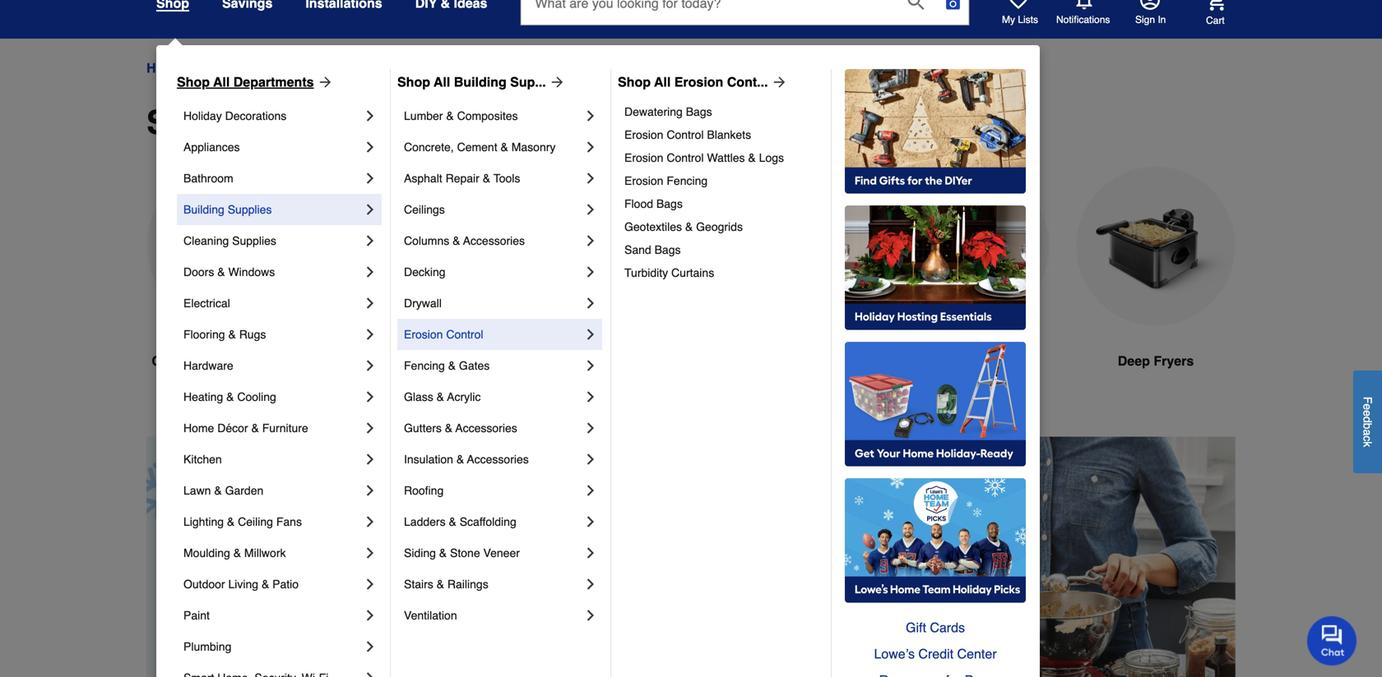 Task type: locate. For each thing, give the bounding box(es) containing it.
0 vertical spatial home
[[146, 60, 183, 76]]

all up holiday decorations
[[213, 74, 230, 90]]

all up "lumber"
[[434, 74, 450, 90]]

erosion fencing link
[[624, 169, 819, 193]]

shop up holiday
[[177, 74, 210, 90]]

1 vertical spatial home
[[183, 422, 214, 435]]

chat invite button image
[[1307, 616, 1358, 667]]

&
[[446, 109, 454, 123], [501, 141, 508, 154], [748, 151, 756, 165], [483, 172, 490, 185], [685, 220, 693, 234], [453, 234, 460, 248], [217, 266, 225, 279], [228, 328, 236, 341], [448, 360, 456, 373], [226, 391, 234, 404], [437, 391, 444, 404], [251, 422, 259, 435], [445, 422, 453, 435], [456, 453, 464, 466], [214, 485, 222, 498], [227, 516, 235, 529], [449, 516, 456, 529], [233, 547, 241, 560], [439, 547, 447, 560], [262, 578, 269, 592], [437, 578, 444, 592]]

outdoor
[[183, 578, 225, 592]]

deep fryers
[[1118, 354, 1194, 369]]

holiday decorations
[[183, 109, 287, 123]]

1 horizontal spatial arrow right image
[[546, 74, 566, 91]]

a chefman stainless steel deep fryer. image
[[1076, 167, 1236, 326]]

shop all erosion cont... link
[[618, 72, 788, 92]]

2 horizontal spatial arrow right image
[[768, 74, 788, 91]]

0 vertical spatial appliances link
[[197, 58, 268, 78]]

bags up turbidity curtains
[[655, 244, 681, 257]]

& left millwork
[[233, 547, 241, 560]]

2 e from the top
[[1361, 410, 1374, 417]]

& for fencing & gates
[[448, 360, 456, 373]]

accessories for insulation & accessories
[[467, 453, 529, 466]]

all
[[213, 74, 230, 90], [434, 74, 450, 90], [654, 74, 671, 90]]

2 shop from the left
[[397, 74, 430, 90]]

0 vertical spatial small
[[282, 60, 315, 76]]

supplies
[[228, 203, 272, 216], [232, 234, 276, 248]]

lowe's home improvement lists image
[[1009, 0, 1028, 10]]

home décor & furniture
[[183, 422, 308, 435]]

moulding & millwork link
[[183, 538, 362, 569]]

& right ladders
[[449, 516, 456, 529]]

building up composites
[[454, 74, 507, 90]]

get your home holiday-ready. image
[[845, 342, 1026, 467]]

chevron right image for glass & acrylic
[[582, 389, 599, 406]]

lumber & composites
[[404, 109, 518, 123]]

1 vertical spatial control
[[667, 151, 704, 165]]

Search Query text field
[[521, 0, 895, 25]]

1 vertical spatial small
[[146, 104, 234, 142]]

accessories for columns & accessories
[[463, 234, 525, 248]]

accessories up roofing link
[[467, 453, 529, 466]]

small appliances down departments
[[146, 104, 418, 142]]

lowe's home improvement notification center image
[[1074, 0, 1094, 10]]

all up dewatering bags
[[654, 74, 671, 90]]

columns & accessories link
[[404, 225, 582, 257]]

accessories inside insulation & accessories link
[[467, 453, 529, 466]]

sign in
[[1135, 14, 1166, 26]]

erosion up flood
[[624, 174, 664, 188]]

accessories inside gutters & accessories link
[[455, 422, 517, 435]]

& right stairs
[[437, 578, 444, 592]]

arrow right image inside shop all departments link
[[314, 74, 334, 91]]

concrete,
[[404, 141, 454, 154]]

& left 'gates'
[[448, 360, 456, 373]]

0 horizontal spatial small
[[146, 104, 234, 142]]

outdoor living & patio link
[[183, 569, 362, 601]]

find gifts for the diyer. image
[[845, 69, 1026, 194]]

shop all building sup...
[[397, 74, 546, 90]]

blenders link
[[890, 167, 1050, 411]]

gift cards
[[906, 621, 965, 636]]

1 vertical spatial bags
[[656, 197, 683, 211]]

0 horizontal spatial fencing
[[404, 360, 445, 373]]

2 arrow right image from the left
[[546, 74, 566, 91]]

a gray ninja blender. image
[[890, 167, 1050, 326]]

& down gutters & accessories
[[456, 453, 464, 466]]

arrow right image
[[314, 74, 334, 91], [546, 74, 566, 91], [768, 74, 788, 91]]

a
[[1361, 430, 1374, 436]]

home for home décor & furniture
[[183, 422, 214, 435]]

bags up erosion control blankets on the top of the page
[[686, 105, 712, 118]]

holiday decorations link
[[183, 100, 362, 132]]

toaster
[[553, 354, 599, 369]]

0 vertical spatial building
[[454, 74, 507, 90]]

accessories
[[463, 234, 525, 248], [455, 422, 517, 435], [467, 453, 529, 466]]

chevron right image for erosion control
[[582, 327, 599, 343]]

3 arrow right image from the left
[[768, 74, 788, 91]]

arrow right image up dewatering bags link
[[768, 74, 788, 91]]

doors
[[183, 266, 214, 279]]

0 vertical spatial supplies
[[228, 203, 272, 216]]

0 horizontal spatial building
[[183, 203, 224, 216]]

chevron right image for holiday decorations
[[362, 108, 378, 124]]

appliances link down decorations
[[183, 132, 362, 163]]

drywall
[[404, 297, 442, 310]]

1 all from the left
[[213, 74, 230, 90]]

control inside 'erosion control wattles & logs' link
[[667, 151, 704, 165]]

& left 'geogrids'
[[685, 220, 693, 234]]

& right gutters at the left of the page
[[445, 422, 453, 435]]

& left ceiling
[[227, 516, 235, 529]]

& for heating & cooling
[[226, 391, 234, 404]]

f
[[1361, 397, 1374, 404]]

& right "lumber"
[[446, 109, 454, 123]]

arrow right image inside shop all building sup... link
[[546, 74, 566, 91]]

rugs
[[239, 328, 266, 341]]

None search field
[[520, 0, 970, 41]]

chevron right image for cleaning supplies
[[362, 233, 378, 249]]

control for wattles
[[667, 151, 704, 165]]

concrete, cement & masonry
[[404, 141, 556, 154]]

chevron right image
[[362, 108, 378, 124], [582, 108, 599, 124], [362, 139, 378, 155], [582, 139, 599, 155], [362, 170, 378, 187], [362, 202, 378, 218], [582, 202, 599, 218], [362, 233, 378, 249], [362, 264, 378, 281], [362, 389, 378, 406], [582, 389, 599, 406], [362, 420, 378, 437], [582, 420, 599, 437], [362, 452, 378, 468], [362, 514, 378, 531], [362, 545, 378, 562], [362, 577, 378, 593], [582, 577, 599, 593]]

gutters & accessories link
[[404, 413, 582, 444]]

erosion control wattles & logs link
[[624, 146, 819, 169]]

arrow right image inside shop all erosion cont... link
[[768, 74, 788, 91]]

& right the columns
[[453, 234, 460, 248]]

chevron right image for asphalt repair & tools
[[582, 170, 599, 187]]

dewatering bags link
[[624, 100, 819, 123]]

2 horizontal spatial all
[[654, 74, 671, 90]]

2 vertical spatial bags
[[655, 244, 681, 257]]

a silver-colored new air portable ice maker. image
[[332, 167, 492, 326]]

asphalt repair & tools link
[[404, 163, 582, 194]]

0 vertical spatial bags
[[686, 105, 712, 118]]

appliances up bathroom
[[183, 141, 240, 154]]

supplies up windows
[[232, 234, 276, 248]]

erosion for erosion control wattles & logs
[[624, 151, 664, 165]]

small up holiday decorations link
[[282, 60, 315, 76]]

chevron right image for ventilation
[[582, 608, 599, 624]]

1 vertical spatial accessories
[[455, 422, 517, 435]]

all for building
[[434, 74, 450, 90]]

1 vertical spatial supplies
[[232, 234, 276, 248]]

1 vertical spatial building
[[183, 203, 224, 216]]

1 horizontal spatial shop
[[397, 74, 430, 90]]

hardware
[[183, 360, 233, 373]]

chevron right image for paint
[[362, 608, 378, 624]]

1 vertical spatial fencing
[[404, 360, 445, 373]]

0 horizontal spatial shop
[[177, 74, 210, 90]]

appliances link up holiday decorations
[[197, 58, 268, 78]]

garden
[[225, 485, 264, 498]]

bags for flood bags
[[656, 197, 683, 211]]

paint link
[[183, 601, 362, 632]]

1 vertical spatial small appliances
[[146, 104, 418, 142]]

2 vertical spatial accessories
[[467, 453, 529, 466]]

lighting & ceiling fans link
[[183, 507, 362, 538]]

control down dewatering bags
[[667, 128, 704, 142]]

1 horizontal spatial small
[[282, 60, 315, 76]]

small up bathroom
[[146, 104, 234, 142]]

control down erosion control blankets on the top of the page
[[667, 151, 704, 165]]

building
[[454, 74, 507, 90], [183, 203, 224, 216]]

siding
[[404, 547, 436, 560]]

bags for dewatering bags
[[686, 105, 712, 118]]

glass & acrylic link
[[404, 382, 582, 413]]

0 vertical spatial accessories
[[463, 234, 525, 248]]

& for glass & acrylic
[[437, 391, 444, 404]]

holiday hosting essentials. image
[[845, 206, 1026, 331]]

1 horizontal spatial home
[[183, 422, 214, 435]]

arrow right image
[[1205, 573, 1222, 589]]

chevron right image for doors & windows
[[362, 264, 378, 281]]

e up b
[[1361, 410, 1374, 417]]

shop up "lumber"
[[397, 74, 430, 90]]

asphalt repair & tools
[[404, 172, 520, 185]]

arrow right image up holiday decorations link
[[314, 74, 334, 91]]

erosion control
[[404, 328, 483, 341]]

& right glass
[[437, 391, 444, 404]]

1 arrow right image from the left
[[314, 74, 334, 91]]

chevron right image for decking
[[582, 264, 599, 281]]

control up makers
[[446, 328, 483, 341]]

paint
[[183, 610, 210, 623]]

erosion for erosion fencing
[[624, 174, 664, 188]]

& left rugs
[[228, 328, 236, 341]]

sign
[[1135, 14, 1155, 26]]

& right 'doors'
[[217, 266, 225, 279]]

accessories inside columns & accessories link
[[463, 234, 525, 248]]

deep
[[1118, 354, 1150, 369]]

erosion for erosion control blankets
[[624, 128, 664, 142]]

arrow right image up the masonry
[[546, 74, 566, 91]]

c
[[1361, 436, 1374, 442]]

shop all erosion cont...
[[618, 74, 768, 90]]

bags for sand bags
[[655, 244, 681, 257]]

ventilation link
[[404, 601, 582, 632]]

ceilings link
[[404, 194, 582, 225]]

0 horizontal spatial arrow right image
[[314, 74, 334, 91]]

tools
[[493, 172, 520, 185]]

repair
[[446, 172, 480, 185]]

2 horizontal spatial shop
[[618, 74, 651, 90]]

2 all from the left
[[434, 74, 450, 90]]

all for erosion
[[654, 74, 671, 90]]

1 horizontal spatial building
[[454, 74, 507, 90]]

millwork
[[244, 547, 286, 560]]

home for home
[[146, 60, 183, 76]]

chevron right image for siding & stone veneer
[[582, 545, 599, 562]]

erosion up erosion fencing
[[624, 151, 664, 165]]

decorations
[[225, 109, 287, 123]]

chevron right image
[[582, 170, 599, 187], [582, 233, 599, 249], [582, 264, 599, 281], [362, 295, 378, 312], [582, 295, 599, 312], [362, 327, 378, 343], [582, 327, 599, 343], [362, 358, 378, 374], [582, 358, 599, 374], [582, 452, 599, 468], [362, 483, 378, 499], [582, 483, 599, 499], [582, 514, 599, 531], [582, 545, 599, 562], [362, 608, 378, 624], [582, 608, 599, 624], [362, 639, 378, 656], [362, 671, 378, 678]]

chevron right image for drywall
[[582, 295, 599, 312]]

fencing up glass
[[404, 360, 445, 373]]

patio
[[272, 578, 299, 592]]

small appliances link
[[282, 58, 382, 78]]

f e e d b a c k
[[1361, 397, 1374, 448]]

fencing down erosion control wattles & logs
[[667, 174, 708, 188]]

erosion down dewatering
[[624, 128, 664, 142]]

chevron right image for electrical
[[362, 295, 378, 312]]

accessories down ceilings link
[[463, 234, 525, 248]]

credit
[[919, 647, 954, 662]]

fryers
[[1154, 354, 1194, 369]]

departments
[[233, 74, 314, 90]]

cleaning
[[183, 234, 229, 248]]

& for insulation & accessories
[[456, 453, 464, 466]]

1 horizontal spatial all
[[434, 74, 450, 90]]

0 horizontal spatial home
[[146, 60, 183, 76]]

chevron right image for moulding & millwork
[[362, 545, 378, 562]]

control inside "erosion control blankets" "link"
[[667, 128, 704, 142]]

& inside 'link'
[[214, 485, 222, 498]]

accessories up insulation & accessories link
[[455, 422, 517, 435]]

1 shop from the left
[[177, 74, 210, 90]]

chevron right image for lawn & garden
[[362, 483, 378, 499]]

supplies for building supplies
[[228, 203, 272, 216]]

accessories for gutters & accessories
[[455, 422, 517, 435]]

shop up dewatering
[[618, 74, 651, 90]]

toaster ovens link
[[518, 167, 678, 411]]

chevron right image for columns & accessories
[[582, 233, 599, 249]]

erosion inside "link"
[[624, 128, 664, 142]]

1 vertical spatial appliances link
[[183, 132, 362, 163]]

appliances up holiday decorations
[[197, 60, 268, 76]]

shop for shop all erosion cont...
[[618, 74, 651, 90]]

heating & cooling link
[[183, 382, 362, 413]]

& left cooling
[[226, 391, 234, 404]]

chevron right image for flooring & rugs
[[362, 327, 378, 343]]

bags down erosion fencing
[[656, 197, 683, 211]]

3 shop from the left
[[618, 74, 651, 90]]

ventilation
[[404, 610, 457, 623]]

& left stone
[[439, 547, 447, 560]]

supplies up cleaning supplies
[[228, 203, 272, 216]]

building up 'cleaning'
[[183, 203, 224, 216]]

small appliances up holiday decorations link
[[282, 60, 382, 76]]

fencing & gates
[[404, 360, 490, 373]]

arrow right image for shop all departments
[[314, 74, 334, 91]]

small appliances
[[282, 60, 382, 76], [146, 104, 418, 142]]

3 all from the left
[[654, 74, 671, 90]]

b
[[1361, 423, 1374, 430]]

& for lumber & composites
[[446, 109, 454, 123]]

e up d
[[1361, 404, 1374, 410]]

arrow right image for shop all erosion cont...
[[768, 74, 788, 91]]

erosion control blankets link
[[624, 123, 819, 146]]

1 horizontal spatial fencing
[[667, 174, 708, 188]]

gift cards link
[[845, 615, 1026, 642]]

0 vertical spatial control
[[667, 128, 704, 142]]

shop
[[177, 74, 210, 90], [397, 74, 430, 90], [618, 74, 651, 90]]

erosion up ice
[[404, 328, 443, 341]]

countertop
[[152, 354, 223, 369]]

2 vertical spatial control
[[446, 328, 483, 341]]

& right lawn
[[214, 485, 222, 498]]

& for ladders & scaffolding
[[449, 516, 456, 529]]

chevron right image for ladders & scaffolding
[[582, 514, 599, 531]]

shop all departments link
[[177, 72, 334, 92]]

siding & stone veneer
[[404, 547, 520, 560]]

chevron right image for bathroom
[[362, 170, 378, 187]]

windows
[[228, 266, 275, 279]]

chevron right image for lumber & composites
[[582, 108, 599, 124]]

sand bags
[[624, 244, 681, 257]]

cart
[[1206, 15, 1225, 26]]

chevron right image for outdoor living & patio
[[362, 577, 378, 593]]

home décor & furniture link
[[183, 413, 362, 444]]

turbidity
[[624, 267, 668, 280]]

0 horizontal spatial all
[[213, 74, 230, 90]]



Task type: vqa. For each thing, say whether or not it's contained in the screenshot.
d at right
yes



Task type: describe. For each thing, give the bounding box(es) containing it.
siding & stone veneer link
[[404, 538, 582, 569]]

supplies for cleaning supplies
[[232, 234, 276, 248]]

& for columns & accessories
[[453, 234, 460, 248]]

1 e from the top
[[1361, 404, 1374, 410]]

chevron right image for hardware
[[362, 358, 378, 374]]

& for doors & windows
[[217, 266, 225, 279]]

cart button
[[1183, 0, 1226, 27]]

curtains
[[671, 267, 714, 280]]

lighting
[[183, 516, 224, 529]]

gift
[[906, 621, 926, 636]]

veneer
[[483, 547, 520, 560]]

lowe's home improvement account image
[[1140, 0, 1160, 10]]

decking
[[404, 266, 446, 279]]

chevron right image for gutters & accessories
[[582, 420, 599, 437]]

a stainless steel toaster oven. image
[[518, 167, 678, 326]]

cont...
[[727, 74, 768, 90]]

moulding & millwork
[[183, 547, 286, 560]]

columns
[[404, 234, 449, 248]]

chevron right image for building supplies
[[362, 202, 378, 218]]

chevron right image for roofing
[[582, 483, 599, 499]]

& for gutters & accessories
[[445, 422, 453, 435]]

chevron right image for home décor & furniture
[[362, 420, 378, 437]]

& for moulding & millwork
[[233, 547, 241, 560]]

& for geotextiles & geogrids
[[685, 220, 693, 234]]

arrow right image for shop all building sup...
[[546, 74, 566, 91]]

insulation
[[404, 453, 453, 466]]

kitchen link
[[183, 444, 362, 476]]

ladders & scaffolding
[[404, 516, 516, 529]]

lists
[[1018, 14, 1038, 26]]

scaffolding
[[460, 516, 516, 529]]

chevron right image for insulation & accessories
[[582, 452, 599, 468]]

appliances right departments
[[318, 60, 382, 76]]

& left logs in the top right of the page
[[748, 151, 756, 165]]

hardware link
[[183, 350, 362, 382]]

0 vertical spatial small appliances
[[282, 60, 382, 76]]

shop all building sup... link
[[397, 72, 566, 92]]

chevron right image for lighting & ceiling fans
[[362, 514, 378, 531]]

lawn & garden link
[[183, 476, 362, 507]]

lumber & composites link
[[404, 100, 582, 132]]

gutters & accessories
[[404, 422, 517, 435]]

electrical link
[[183, 288, 362, 319]]

cooling
[[237, 391, 276, 404]]

shop for shop all departments
[[177, 74, 210, 90]]

chevron right image for fencing & gates
[[582, 358, 599, 374]]

turbidity curtains
[[624, 267, 714, 280]]

shop for shop all building sup...
[[397, 74, 430, 90]]

my lists
[[1002, 14, 1038, 26]]

fencing & gates link
[[404, 350, 582, 382]]

stone
[[450, 547, 480, 560]]

erosion fencing
[[624, 174, 708, 188]]

& for lawn & garden
[[214, 485, 222, 498]]

& right décor
[[251, 422, 259, 435]]

lawn
[[183, 485, 211, 498]]

stairs & railings link
[[404, 569, 582, 601]]

building supplies link
[[183, 194, 362, 225]]

holiday
[[183, 109, 222, 123]]

control for blankets
[[667, 128, 704, 142]]

chevron right image for concrete, cement & masonry
[[582, 139, 599, 155]]

flooring & rugs
[[183, 328, 266, 341]]

countertop microwaves link
[[146, 167, 306, 411]]

chevron right image for plumbing
[[362, 639, 378, 656]]

f e e d b a c k button
[[1353, 371, 1382, 474]]

gutters
[[404, 422, 442, 435]]

appliances down small appliances link
[[243, 104, 418, 142]]

& for siding & stone veneer
[[439, 547, 447, 560]]

stairs & railings
[[404, 578, 488, 592]]

acrylic
[[447, 391, 481, 404]]

roofing link
[[404, 476, 582, 507]]

cards
[[930, 621, 965, 636]]

ceilings
[[404, 203, 445, 216]]

chevron right image for ceilings
[[582, 202, 599, 218]]

& right cement
[[501, 141, 508, 154]]

a black and stainless steel countertop microwave. image
[[146, 167, 306, 326]]

flood
[[624, 197, 653, 211]]

0 vertical spatial fencing
[[667, 174, 708, 188]]

heating
[[183, 391, 223, 404]]

logs
[[759, 151, 784, 165]]

& for lighting & ceiling fans
[[227, 516, 235, 529]]

& left tools at the top of page
[[483, 172, 490, 185]]

geotextiles & geogrids
[[624, 220, 743, 234]]

portable ice makers
[[350, 354, 474, 369]]

cement
[[457, 141, 497, 154]]

flooring
[[183, 328, 225, 341]]

deep fryers link
[[1076, 167, 1236, 411]]

makers
[[429, 354, 474, 369]]

chevron right image for kitchen
[[362, 452, 378, 468]]

notifications
[[1056, 14, 1110, 26]]

erosion up dewatering bags link
[[674, 74, 723, 90]]

& left "patio"
[[262, 578, 269, 592]]

lowe's home improvement cart image
[[1206, 0, 1226, 10]]

chevron right image for appliances
[[362, 139, 378, 155]]

geogrids
[[696, 220, 743, 234]]

decking link
[[404, 257, 582, 288]]

ovens
[[603, 354, 643, 369]]

kitchen
[[183, 453, 222, 466]]

ladders & scaffolding link
[[404, 507, 582, 538]]

control inside erosion control link
[[446, 328, 483, 341]]

sign in button
[[1135, 0, 1166, 26]]

dewatering bags
[[624, 105, 712, 118]]

chevron right image for stairs & railings
[[582, 577, 599, 593]]

home link
[[146, 58, 183, 78]]

a gray and stainless steel ninja air fryer. image
[[704, 167, 864, 326]]

railings
[[447, 578, 488, 592]]

advertisement region
[[146, 437, 1236, 678]]

portable ice makers link
[[332, 167, 492, 411]]

all for departments
[[213, 74, 230, 90]]

glass
[[404, 391, 433, 404]]

erosion control blankets
[[624, 128, 751, 142]]

shop all departments
[[177, 74, 314, 90]]

ice
[[407, 354, 425, 369]]

chevron right image for heating & cooling
[[362, 389, 378, 406]]

building supplies
[[183, 203, 272, 216]]

glass & acrylic
[[404, 391, 481, 404]]

gates
[[459, 360, 490, 373]]

& for flooring & rugs
[[228, 328, 236, 341]]

flooring & rugs link
[[183, 319, 362, 350]]

outdoor living & patio
[[183, 578, 299, 592]]

furniture
[[262, 422, 308, 435]]

d
[[1361, 417, 1374, 423]]

& for stairs & railings
[[437, 578, 444, 592]]

sand
[[624, 244, 651, 257]]

lowe's home team holiday picks. image
[[845, 479, 1026, 604]]

bathroom link
[[183, 163, 362, 194]]

camera image
[[945, 0, 961, 12]]

geotextiles
[[624, 220, 682, 234]]

portable
[[350, 354, 403, 369]]

erosion for erosion control
[[404, 328, 443, 341]]

lowe's credit center
[[874, 647, 997, 662]]

lowe's credit center link
[[845, 642, 1026, 668]]

fans
[[276, 516, 302, 529]]

search image
[[908, 0, 924, 10]]

blenders
[[942, 354, 998, 369]]

concrete, cement & masonry link
[[404, 132, 582, 163]]

lighting & ceiling fans
[[183, 516, 302, 529]]



